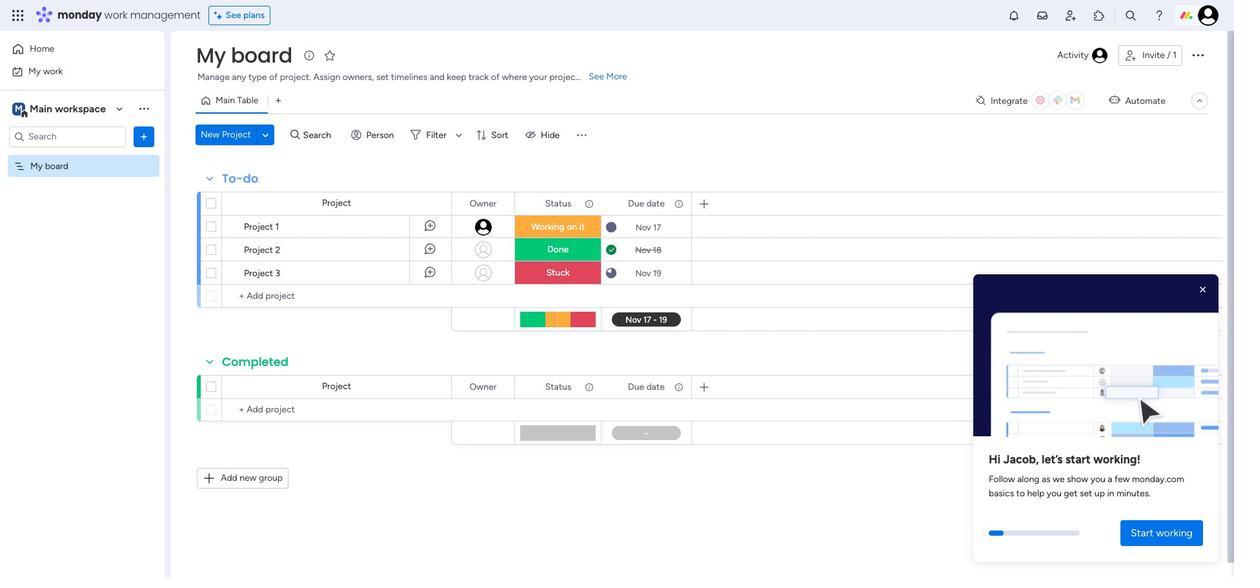 Task type: locate. For each thing, give the bounding box(es) containing it.
0 horizontal spatial my board
[[30, 160, 68, 171]]

1 vertical spatial date
[[647, 381, 665, 392]]

monday.com
[[1133, 474, 1185, 485]]

0 vertical spatial owner
[[470, 198, 497, 209]]

you down we at the bottom right of the page
[[1047, 488, 1062, 499]]

manage any type of project. assign owners, set timelines and keep track of where your project stands.
[[198, 72, 610, 83]]

nov for 2
[[636, 245, 651, 255]]

1 owner field from the top
[[467, 197, 500, 211]]

stands.
[[581, 72, 610, 83]]

my up manage
[[196, 41, 226, 70]]

minutes.
[[1117, 488, 1151, 499]]

1 vertical spatial see
[[589, 71, 604, 82]]

person
[[367, 129, 394, 140]]

0 vertical spatial work
[[104, 8, 128, 23]]

in
[[1108, 488, 1115, 499]]

work inside button
[[43, 66, 63, 77]]

options image
[[138, 130, 150, 143]]

0 horizontal spatial set
[[376, 72, 389, 83]]

more
[[607, 71, 627, 82]]

completed
[[222, 354, 289, 370]]

my board up any
[[196, 41, 293, 70]]

status field for completed
[[542, 380, 575, 394]]

activity button
[[1053, 45, 1114, 66]]

set left "up"
[[1080, 488, 1093, 499]]

new project button
[[196, 125, 256, 145]]

menu image
[[576, 129, 588, 141]]

2 due date field from the top
[[625, 380, 668, 394]]

owners,
[[343, 72, 374, 83]]

+ Add project text field
[[229, 289, 446, 304]]

board inside my board list box
[[45, 160, 68, 171]]

invite / 1
[[1143, 50, 1177, 61]]

hide
[[541, 129, 560, 140]]

workspace image
[[12, 102, 25, 116]]

1 vertical spatial nov
[[636, 245, 651, 255]]

main left table
[[216, 95, 235, 106]]

status
[[545, 198, 572, 209], [545, 381, 572, 392]]

1 horizontal spatial my board
[[196, 41, 293, 70]]

1 status field from the top
[[542, 197, 575, 211]]

0 vertical spatial see
[[226, 10, 241, 21]]

project
[[222, 129, 251, 140], [322, 198, 351, 209], [244, 221, 273, 232], [244, 245, 273, 256], [244, 268, 273, 279], [322, 381, 351, 392]]

progress bar
[[989, 531, 1004, 536]]

arrow down image
[[451, 127, 467, 143]]

see inside see more link
[[589, 71, 604, 82]]

person button
[[346, 125, 402, 145]]

1 due from the top
[[628, 198, 645, 209]]

1 vertical spatial 1
[[275, 221, 279, 232]]

set right owners,
[[376, 72, 389, 83]]

start
[[1131, 527, 1154, 539]]

my work button
[[8, 61, 139, 82]]

1 vertical spatial owner
[[470, 381, 497, 392]]

a
[[1108, 474, 1113, 485]]

my
[[196, 41, 226, 70], [28, 66, 41, 77], [30, 160, 43, 171]]

add new group
[[221, 473, 283, 484]]

0 vertical spatial my board
[[196, 41, 293, 70]]

set
[[376, 72, 389, 83], [1080, 488, 1093, 499]]

new
[[201, 129, 220, 140]]

monday
[[57, 8, 102, 23]]

my down search in workspace field
[[30, 160, 43, 171]]

option
[[0, 154, 165, 157]]

project 3
[[244, 268, 280, 279]]

0 vertical spatial 1
[[1173, 50, 1177, 61]]

hi jacob, let's start working!
[[989, 453, 1141, 467]]

1 vertical spatial owner field
[[467, 380, 500, 394]]

of
[[269, 72, 278, 83], [491, 72, 500, 83]]

assign
[[313, 72, 340, 83]]

work for my
[[43, 66, 63, 77]]

2 date from the top
[[647, 381, 665, 392]]

1 vertical spatial set
[[1080, 488, 1093, 499]]

keep
[[447, 72, 467, 83]]

board
[[231, 41, 293, 70], [45, 160, 68, 171]]

0 vertical spatial due date field
[[625, 197, 668, 211]]

basics
[[989, 488, 1015, 499]]

1 vertical spatial you
[[1047, 488, 1062, 499]]

see left more
[[589, 71, 604, 82]]

filter button
[[406, 125, 467, 145]]

we
[[1053, 474, 1065, 485]]

due
[[628, 198, 645, 209], [628, 381, 645, 392]]

1 nov from the top
[[636, 222, 651, 232]]

1 horizontal spatial see
[[589, 71, 604, 82]]

2 status from the top
[[545, 381, 572, 392]]

work
[[104, 8, 128, 23], [43, 66, 63, 77]]

owner for second owner field from the top of the page
[[470, 381, 497, 392]]

new
[[240, 473, 257, 484]]

1 status from the top
[[545, 198, 572, 209]]

Due date field
[[625, 197, 668, 211], [625, 380, 668, 394]]

home
[[30, 43, 54, 54]]

my work
[[28, 66, 63, 77]]

you left a
[[1091, 474, 1106, 485]]

you
[[1091, 474, 1106, 485], [1047, 488, 1062, 499]]

along
[[1018, 474, 1040, 485]]

as
[[1042, 474, 1051, 485]]

0 vertical spatial nov
[[636, 222, 651, 232]]

1 horizontal spatial you
[[1091, 474, 1106, 485]]

0 horizontal spatial you
[[1047, 488, 1062, 499]]

0 vertical spatial board
[[231, 41, 293, 70]]

2 owner from the top
[[470, 381, 497, 392]]

main
[[216, 95, 235, 106], [30, 102, 52, 115]]

1 right /
[[1173, 50, 1177, 61]]

0 vertical spatial due
[[628, 198, 645, 209]]

main right "workspace" icon
[[30, 102, 52, 115]]

2 vertical spatial nov
[[636, 268, 651, 278]]

start working
[[1131, 527, 1193, 539]]

see inside see plans button
[[226, 10, 241, 21]]

set inside follow along as we show you a few monday.com basics to help you get set up in minutes.
[[1080, 488, 1093, 499]]

1 horizontal spatial of
[[491, 72, 500, 83]]

add new group button
[[197, 468, 289, 489]]

Status field
[[542, 197, 575, 211], [542, 380, 575, 394]]

nov 18
[[636, 245, 662, 255]]

1
[[1173, 50, 1177, 61], [275, 221, 279, 232]]

1 vertical spatial due date field
[[625, 380, 668, 394]]

1 owner from the top
[[470, 198, 497, 209]]

see
[[226, 10, 241, 21], [589, 71, 604, 82]]

working
[[531, 221, 565, 232]]

date
[[647, 198, 665, 209], [647, 381, 665, 392]]

to-do
[[222, 170, 259, 187]]

1 vertical spatial status
[[545, 381, 572, 392]]

0 vertical spatial date
[[647, 198, 665, 209]]

Owner field
[[467, 197, 500, 211], [467, 380, 500, 394]]

+ Add project text field
[[229, 402, 446, 418]]

add to favorites image
[[324, 49, 336, 62]]

0 horizontal spatial board
[[45, 160, 68, 171]]

1 horizontal spatial work
[[104, 8, 128, 23]]

main inside "button"
[[216, 95, 235, 106]]

jacob simon image
[[1199, 5, 1219, 26]]

management
[[130, 8, 201, 23]]

0 vertical spatial owner field
[[467, 197, 500, 211]]

1 vertical spatial my board
[[30, 160, 68, 171]]

1 horizontal spatial 1
[[1173, 50, 1177, 61]]

2 status field from the top
[[542, 380, 575, 394]]

show
[[1067, 474, 1089, 485]]

see left 'plans'
[[226, 10, 241, 21]]

invite / 1 button
[[1119, 45, 1183, 66]]

apps image
[[1093, 9, 1106, 22]]

main inside workspace selection element
[[30, 102, 52, 115]]

1 vertical spatial status field
[[542, 380, 575, 394]]

2 due date from the top
[[628, 381, 665, 392]]

workspace selection element
[[12, 101, 108, 118]]

work for monday
[[104, 8, 128, 23]]

hide button
[[520, 125, 568, 145]]

where
[[502, 72, 527, 83]]

0 horizontal spatial work
[[43, 66, 63, 77]]

workspace options image
[[138, 102, 150, 115]]

1 due date from the top
[[628, 198, 665, 209]]

see more link
[[588, 70, 629, 83]]

To-do field
[[219, 170, 262, 187]]

nov left 17
[[636, 222, 651, 232]]

1 horizontal spatial main
[[216, 95, 235, 106]]

follow along as we show you a few monday.com basics to help you get set up in minutes.
[[989, 474, 1185, 499]]

v2 search image
[[291, 128, 300, 142]]

work down home
[[43, 66, 63, 77]]

my board list box
[[0, 152, 165, 351]]

my inside button
[[28, 66, 41, 77]]

of right 'type'
[[269, 72, 278, 83]]

2 nov from the top
[[636, 245, 651, 255]]

group
[[259, 473, 283, 484]]

1 horizontal spatial set
[[1080, 488, 1093, 499]]

few
[[1115, 474, 1130, 485]]

main for main table
[[216, 95, 235, 106]]

0 horizontal spatial of
[[269, 72, 278, 83]]

1 vertical spatial due date
[[628, 381, 665, 392]]

18
[[653, 245, 662, 255]]

and
[[430, 72, 445, 83]]

my board down search in workspace field
[[30, 160, 68, 171]]

nov left '19'
[[636, 268, 651, 278]]

due date
[[628, 198, 665, 209], [628, 381, 665, 392]]

0 vertical spatial set
[[376, 72, 389, 83]]

0 horizontal spatial see
[[226, 10, 241, 21]]

0 horizontal spatial main
[[30, 102, 52, 115]]

1 vertical spatial board
[[45, 160, 68, 171]]

start
[[1066, 453, 1091, 467]]

follow
[[989, 474, 1016, 485]]

1 vertical spatial work
[[43, 66, 63, 77]]

0 horizontal spatial 1
[[275, 221, 279, 232]]

owner
[[470, 198, 497, 209], [470, 381, 497, 392]]

0 vertical spatial due date
[[628, 198, 665, 209]]

2 due from the top
[[628, 381, 645, 392]]

1 vertical spatial due
[[628, 381, 645, 392]]

my down home
[[28, 66, 41, 77]]

board up 'type'
[[231, 41, 293, 70]]

work right the monday
[[104, 8, 128, 23]]

0 vertical spatial status
[[545, 198, 572, 209]]

0 vertical spatial status field
[[542, 197, 575, 211]]

project.
[[280, 72, 311, 83]]

of right track
[[491, 72, 500, 83]]

collapse board header image
[[1195, 96, 1206, 106]]

1 up 2
[[275, 221, 279, 232]]

board down search in workspace field
[[45, 160, 68, 171]]

nov left 18
[[636, 245, 651, 255]]

column information image
[[584, 199, 595, 209], [584, 382, 595, 392], [674, 382, 685, 392]]



Task type: vqa. For each thing, say whether or not it's contained in the screenshot.
Nov 18
yes



Task type: describe. For each thing, give the bounding box(es) containing it.
timelines
[[391, 72, 428, 83]]

sort
[[491, 129, 509, 140]]

2 owner field from the top
[[467, 380, 500, 394]]

project inside button
[[222, 129, 251, 140]]

column information image
[[674, 199, 685, 209]]

do
[[243, 170, 259, 187]]

lottie animation element
[[974, 274, 1219, 442]]

nov 19
[[636, 268, 662, 278]]

plans
[[243, 10, 265, 21]]

add
[[221, 473, 237, 484]]

column information image for completed
[[584, 382, 595, 392]]

main table button
[[196, 90, 268, 111]]

up
[[1095, 488, 1105, 499]]

project 2
[[244, 245, 281, 256]]

let's
[[1042, 453, 1063, 467]]

v2 done deadline image
[[606, 244, 617, 256]]

1 inside "invite / 1" button
[[1173, 50, 1177, 61]]

1 of from the left
[[269, 72, 278, 83]]

show board description image
[[302, 49, 317, 62]]

nov for 1
[[636, 222, 651, 232]]

start working button
[[1121, 520, 1204, 546]]

sort button
[[471, 125, 516, 145]]

project 1
[[244, 221, 279, 232]]

stuck
[[547, 267, 570, 278]]

status for to-do
[[545, 198, 572, 209]]

dapulse integrations image
[[976, 96, 986, 106]]

1 horizontal spatial board
[[231, 41, 293, 70]]

any
[[232, 72, 246, 83]]

autopilot image
[[1110, 92, 1121, 108]]

see for see plans
[[226, 10, 241, 21]]

column information image for to-do
[[584, 199, 595, 209]]

m
[[15, 103, 23, 114]]

2 of from the left
[[491, 72, 500, 83]]

jacob,
[[1004, 453, 1039, 467]]

main for main workspace
[[30, 102, 52, 115]]

add view image
[[276, 96, 281, 106]]

my board inside list box
[[30, 160, 68, 171]]

/
[[1168, 50, 1171, 61]]

status for completed
[[545, 381, 572, 392]]

automate
[[1126, 95, 1166, 106]]

see more
[[589, 71, 627, 82]]

invite members image
[[1065, 9, 1078, 22]]

help
[[1028, 488, 1045, 499]]

activity
[[1058, 50, 1089, 61]]

My board field
[[193, 41, 296, 70]]

see for see more
[[589, 71, 604, 82]]

see plans button
[[208, 6, 271, 25]]

1 due date field from the top
[[625, 197, 668, 211]]

inbox image
[[1036, 9, 1049, 22]]

project
[[550, 72, 579, 83]]

see plans
[[226, 10, 265, 21]]

to
[[1017, 488, 1025, 499]]

Search field
[[300, 126, 339, 144]]

19
[[653, 268, 662, 278]]

type
[[249, 72, 267, 83]]

main table
[[216, 95, 259, 106]]

angle down image
[[263, 130, 269, 140]]

workspace
[[55, 102, 106, 115]]

your
[[529, 72, 547, 83]]

my inside list box
[[30, 160, 43, 171]]

invite
[[1143, 50, 1166, 61]]

working
[[1157, 527, 1193, 539]]

2
[[275, 245, 281, 256]]

it
[[580, 221, 585, 232]]

main workspace
[[30, 102, 106, 115]]

filter
[[426, 129, 447, 140]]

working on it
[[531, 221, 585, 232]]

3
[[275, 268, 280, 279]]

3 nov from the top
[[636, 268, 651, 278]]

select product image
[[12, 9, 25, 22]]

owner for 1st owner field from the top
[[470, 198, 497, 209]]

done
[[548, 244, 569, 255]]

lottie animation image
[[974, 280, 1219, 442]]

help image
[[1153, 9, 1166, 22]]

1 date from the top
[[647, 198, 665, 209]]

search everything image
[[1125, 9, 1138, 22]]

on
[[567, 221, 577, 232]]

home button
[[8, 39, 139, 59]]

table
[[237, 95, 259, 106]]

options image
[[1191, 47, 1206, 62]]

get
[[1064, 488, 1078, 499]]

hi
[[989, 453, 1001, 467]]

to-
[[222, 170, 243, 187]]

status field for to-do
[[542, 197, 575, 211]]

nov 17
[[636, 222, 662, 232]]

17
[[654, 222, 662, 232]]

track
[[469, 72, 489, 83]]

manage
[[198, 72, 230, 83]]

monday work management
[[57, 8, 201, 23]]

Completed field
[[219, 354, 292, 371]]

new project
[[201, 129, 251, 140]]

working!
[[1094, 453, 1141, 467]]

integrate
[[991, 95, 1028, 106]]

notifications image
[[1008, 9, 1021, 22]]

close image
[[1197, 283, 1210, 296]]

0 vertical spatial you
[[1091, 474, 1106, 485]]

Search in workspace field
[[27, 129, 108, 144]]



